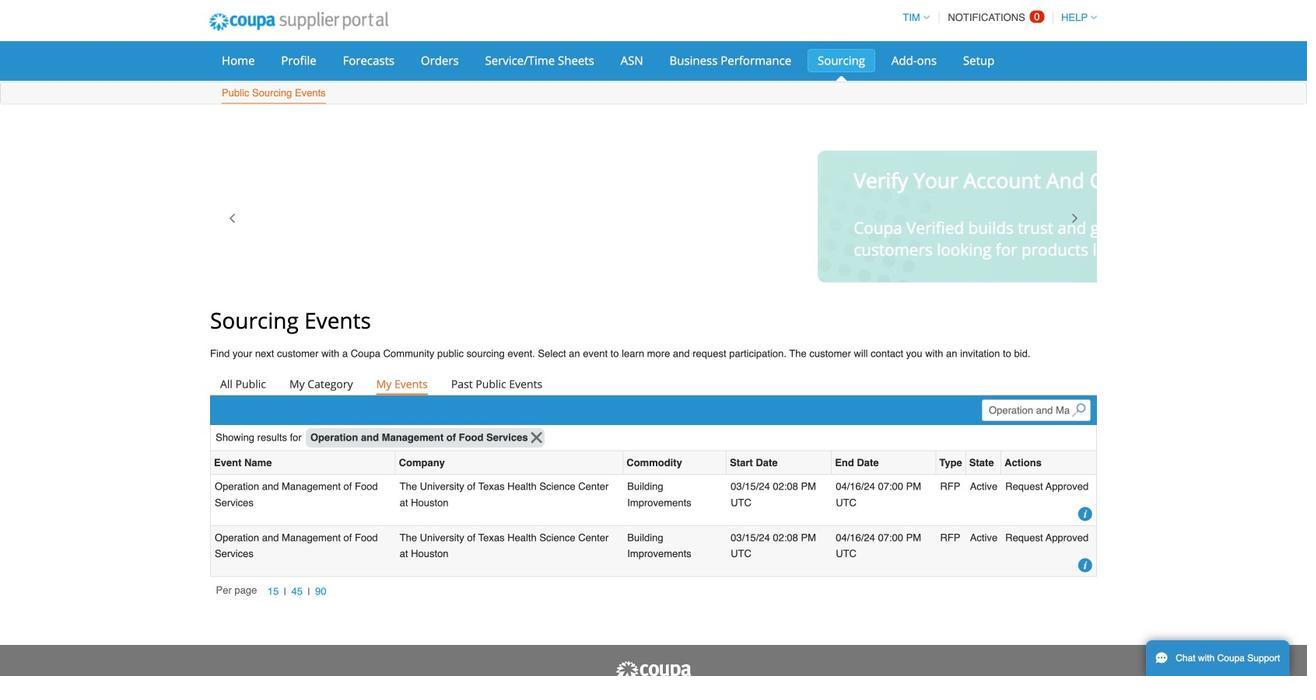 Task type: vqa. For each thing, say whether or not it's contained in the screenshot.
"Start Date" element
yes



Task type: describe. For each thing, give the bounding box(es) containing it.
clear filter image
[[531, 433, 542, 444]]

search image
[[1072, 404, 1086, 418]]

0 vertical spatial coupa supplier portal image
[[198, 2, 399, 41]]

previous image
[[226, 212, 239, 225]]

actions element
[[1001, 452, 1096, 475]]

0 vertical spatial navigation
[[896, 2, 1097, 33]]

type element
[[936, 452, 966, 475]]

event name element
[[211, 452, 396, 475]]

end date element
[[832, 452, 936, 475]]

commodity element
[[623, 452, 727, 475]]



Task type: locate. For each thing, give the bounding box(es) containing it.
next image
[[1068, 212, 1081, 225]]

1 vertical spatial navigation
[[216, 584, 331, 601]]

0 horizontal spatial coupa supplier portal image
[[198, 2, 399, 41]]

company element
[[396, 452, 623, 475]]

start date element
[[727, 452, 832, 475]]

state element
[[966, 452, 1001, 475]]

1 horizontal spatial navigation
[[896, 2, 1097, 33]]

0 horizontal spatial navigation
[[216, 584, 331, 601]]

Search text field
[[982, 400, 1091, 422]]

1 horizontal spatial coupa supplier portal image
[[615, 661, 692, 677]]

coupa supplier portal image
[[198, 2, 399, 41], [615, 661, 692, 677]]

navigation
[[896, 2, 1097, 33], [216, 584, 331, 601]]

1 vertical spatial coupa supplier portal image
[[615, 661, 692, 677]]

tab list
[[210, 374, 1097, 395]]



